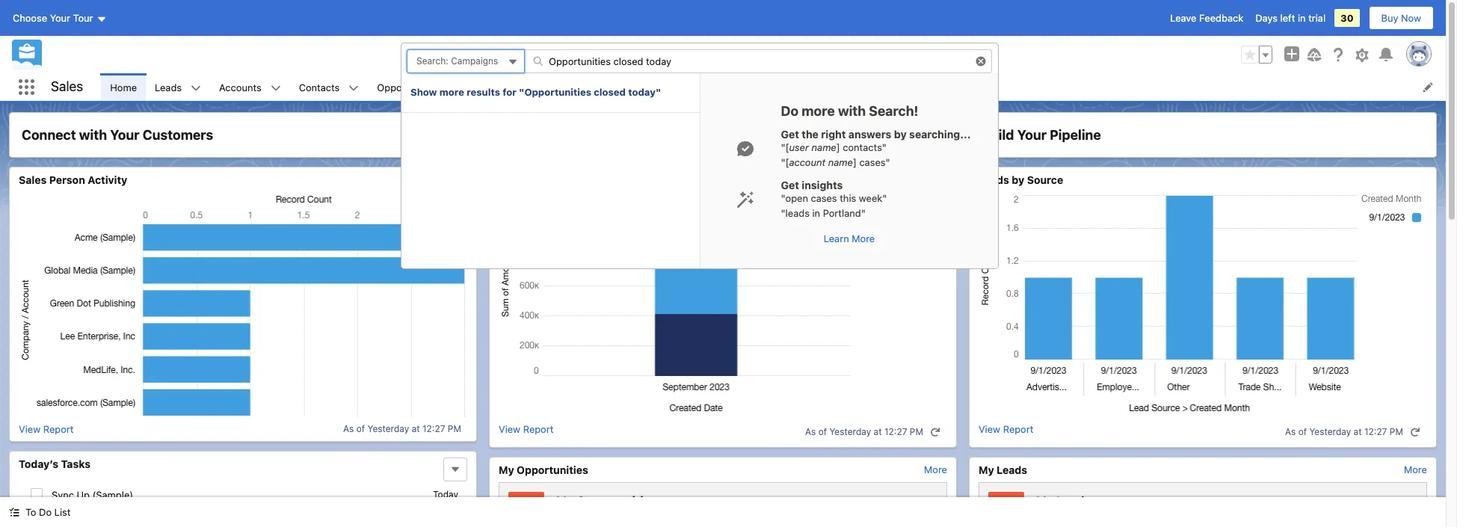 Task type: describe. For each thing, give the bounding box(es) containing it.
of for my leads
[[1298, 426, 1307, 437]]

buy now
[[1381, 12, 1421, 24]]

today's tasks
[[19, 457, 91, 470]]

pm for my leads
[[1390, 426, 1403, 437]]

today's
[[19, 457, 58, 470]]

calendar list item
[[468, 73, 546, 101]]

build your pipeline
[[982, 127, 1101, 143]]

sarah loehr (sample)
[[47, 504, 139, 515]]

at for my leads
[[1354, 426, 1362, 437]]

buy
[[1381, 12, 1399, 24]]

results
[[467, 86, 500, 98]]

to do list
[[25, 506, 71, 518]]

more for with
[[802, 103, 835, 119]]

my leads for the bottom my leads link
[[1036, 494, 1091, 507]]

dashboards link
[[608, 73, 680, 101]]

do more with search!
[[781, 103, 919, 119]]

leave feedback link
[[1170, 12, 1244, 24]]

search!
[[869, 103, 919, 119]]

choose your tour button
[[12, 6, 107, 30]]

calendar link
[[468, 73, 526, 101]]

more link for my opportunities
[[924, 463, 947, 475]]

view for connect with your customers
[[19, 423, 41, 435]]

opportunities list item
[[368, 73, 468, 101]]

tasks
[[61, 457, 91, 470]]

today"
[[628, 86, 661, 98]]

leave feedback
[[1170, 12, 1244, 24]]

1 vertical spatial ]
[[853, 156, 857, 168]]

of for my opportunities
[[818, 426, 827, 437]]

build
[[982, 127, 1014, 143]]

source
[[1027, 173, 1063, 186]]

insights
[[802, 179, 843, 191]]

forecasts link
[[546, 73, 608, 101]]

in inside get insights "open cases this week" "leads in portland"
[[812, 207, 820, 219]]

(sample) for sync up (sample)
[[92, 489, 133, 501]]

portland"
[[823, 207, 866, 219]]

view for build your pipeline
[[979, 423, 1001, 435]]

as of yesterday at 12:​27 pm for my opportunities
[[805, 426, 923, 437]]

sync
[[52, 489, 74, 501]]

home
[[110, 81, 137, 93]]

my for the bottom my leads link
[[1036, 494, 1054, 507]]

my for the topmost my opportunities link
[[499, 463, 514, 476]]

view report link for connect with your customers
[[19, 423, 74, 435]]

2 view report link from the left
[[499, 423, 554, 441]]

this
[[840, 192, 856, 204]]

my opportunities for the bottom my opportunities link
[[556, 494, 657, 507]]

0 vertical spatial name
[[812, 141, 837, 153]]

sales for sales person activity
[[19, 173, 47, 186]]

at for my opportunities
[[874, 426, 882, 437]]

1 horizontal spatial in
[[1298, 12, 1306, 24]]

pm for my opportunities
[[910, 426, 923, 437]]

calendar
[[477, 81, 517, 93]]

1 vertical spatial my opportunities link
[[544, 492, 938, 522]]

closed inside button
[[675, 49, 705, 61]]

today
[[708, 49, 733, 61]]

week"
[[859, 192, 887, 204]]

show more results for "opportunities closed today"
[[410, 86, 661, 98]]

more for my opportunities
[[924, 463, 947, 475]]

answers
[[849, 128, 892, 141]]

12:​27 for my leads
[[1364, 426, 1387, 437]]

0 horizontal spatial at
[[412, 423, 420, 434]]

accounts
[[219, 81, 261, 93]]

opportunities inside "list item"
[[377, 81, 439, 93]]

your for build
[[1017, 127, 1047, 143]]

1 vertical spatial closed
[[594, 86, 626, 98]]

my for top my leads link
[[979, 463, 994, 476]]

opportunities link
[[368, 73, 448, 101]]

list containing home
[[101, 73, 1446, 101]]

text default image inside contacts list item
[[349, 83, 359, 93]]

0 vertical spatial my leads link
[[979, 463, 1027, 476]]

do inside button
[[39, 506, 52, 518]]

2 view report from the left
[[499, 423, 554, 435]]

contacts list item
[[290, 73, 368, 101]]

dashboards
[[617, 81, 671, 93]]

as of yesterday at 12:​27 pm for my leads
[[1285, 426, 1403, 437]]

my leads for top my leads link
[[979, 463, 1027, 476]]

leave
[[1170, 12, 1197, 24]]

feedback
[[1199, 12, 1244, 24]]

choose
[[13, 12, 47, 24]]

tasks: opportunities closed today
[[579, 49, 733, 61]]

2 view from the left
[[499, 423, 521, 435]]

sarah loehr (sample) link
[[47, 504, 139, 516]]

sync up (sample)
[[52, 489, 133, 501]]

get for get insights
[[781, 179, 799, 191]]

accounts link
[[210, 73, 270, 101]]

person
[[49, 173, 85, 186]]

sync up (sample) link
[[52, 489, 133, 501]]

activity
[[88, 173, 127, 186]]

left
[[1280, 12, 1295, 24]]

1 vertical spatial by
[[1012, 173, 1025, 186]]

tour
[[73, 12, 93, 24]]

view report link for build your pipeline
[[979, 423, 1034, 441]]

view report for connect
[[19, 423, 74, 435]]



Task type: vqa. For each thing, say whether or not it's contained in the screenshot.
3/22/2023
no



Task type: locate. For each thing, give the bounding box(es) containing it.
0 vertical spatial with
[[838, 103, 866, 119]]

text default image
[[270, 83, 281, 93], [736, 191, 754, 209], [930, 427, 941, 437], [9, 507, 19, 518]]

show
[[410, 86, 437, 98]]

0 vertical spatial by
[[894, 128, 907, 141]]

] down right
[[837, 141, 840, 153]]

"open
[[781, 192, 808, 204]]

do up 'user'
[[781, 103, 799, 119]]

0 horizontal spatial report
[[43, 423, 74, 435]]

0 horizontal spatial as
[[343, 423, 354, 434]]

0 vertical spatial in
[[1298, 12, 1306, 24]]

view report for build
[[979, 423, 1034, 435]]

"[ down 'user'
[[781, 156, 789, 168]]

0 vertical spatial my opportunities
[[499, 463, 588, 476]]

1 horizontal spatial your
[[110, 127, 140, 143]]

up
[[77, 489, 90, 501]]

1 report from the left
[[43, 423, 74, 435]]

Search... search field
[[524, 49, 992, 73]]

more up the
[[802, 103, 835, 119]]

with
[[838, 103, 866, 119], [79, 127, 107, 143]]

1 horizontal spatial my leads
[[1036, 494, 1091, 507]]

get
[[781, 128, 799, 141], [781, 179, 799, 191]]

0 horizontal spatial view report
[[19, 423, 74, 435]]

0 vertical spatial get
[[781, 128, 799, 141]]

view
[[19, 423, 41, 435], [499, 423, 521, 435], [979, 423, 1001, 435]]

your right the build
[[1017, 127, 1047, 143]]

sales for sales
[[51, 79, 83, 94]]

2 horizontal spatial at
[[1354, 426, 1362, 437]]

leads
[[155, 81, 182, 93], [979, 173, 1009, 186], [997, 463, 1027, 476], [1057, 494, 1091, 507]]

loehr
[[74, 504, 98, 515]]

view report
[[19, 423, 74, 435], [499, 423, 554, 435], [979, 423, 1034, 435]]

None text field
[[407, 49, 525, 73]]

sales up connect
[[51, 79, 83, 94]]

my for the bottom my opportunities link
[[556, 494, 574, 507]]

by inside get the right answers by searching... "[ user name ] contacts" "[ account name ] cases"
[[894, 128, 907, 141]]

2 horizontal spatial as of yesterday at 12:​27 pm
[[1285, 426, 1403, 437]]

closed
[[675, 49, 705, 61], [594, 86, 626, 98]]

1 view from the left
[[19, 423, 41, 435]]

searching...
[[909, 128, 971, 141]]

2 horizontal spatial of
[[1298, 426, 1307, 437]]

sales
[[51, 79, 83, 94], [19, 173, 47, 186]]

1 horizontal spatial more link
[[1404, 463, 1427, 475]]

closed left today
[[675, 49, 705, 61]]

1 horizontal spatial ]
[[853, 156, 857, 168]]

0 horizontal spatial ]
[[837, 141, 840, 153]]

more link
[[924, 463, 947, 475], [1404, 463, 1427, 475]]

1 horizontal spatial at
[[874, 426, 882, 437]]

1 horizontal spatial as of yesterday at 12:​27 pm
[[805, 426, 923, 437]]

1 horizontal spatial sales
[[51, 79, 83, 94]]

in
[[1298, 12, 1306, 24], [812, 207, 820, 219]]

0 vertical spatial do
[[781, 103, 799, 119]]

sarah
[[47, 504, 71, 515]]

1 vertical spatial "[
[[781, 156, 789, 168]]

0 horizontal spatial sales
[[19, 173, 47, 186]]

1 view report link from the left
[[19, 423, 74, 435]]

0 horizontal spatial closed
[[594, 86, 626, 98]]

as for my opportunities
[[805, 426, 816, 437]]

contacts
[[299, 81, 340, 93]]

text default image inside accounts list item
[[270, 83, 281, 93]]

more link for my leads
[[1404, 463, 1427, 475]]

days
[[1256, 12, 1278, 24]]

2 horizontal spatial yesterday
[[1310, 426, 1351, 437]]

my opportunities link
[[499, 463, 588, 476], [544, 492, 938, 522]]

in right left
[[1298, 12, 1306, 24]]

2 horizontal spatial your
[[1017, 127, 1047, 143]]

my opportunities for the topmost my opportunities link
[[499, 463, 588, 476]]

3 view report link from the left
[[979, 423, 1034, 441]]

report for connect
[[43, 423, 74, 435]]

1 horizontal spatial yesterday
[[830, 426, 871, 437]]

pipeline
[[1050, 127, 1101, 143]]

1 horizontal spatial do
[[781, 103, 799, 119]]

"[
[[781, 141, 789, 153], [781, 156, 789, 168]]

name down contacts"
[[828, 156, 853, 168]]

with right connect
[[79, 127, 107, 143]]

sales person activity
[[19, 173, 127, 186]]

1 vertical spatial my leads
[[1036, 494, 1091, 507]]

account
[[789, 156, 826, 168]]

the
[[802, 128, 819, 141]]

get up 'user'
[[781, 128, 799, 141]]

more right show
[[439, 86, 464, 98]]

1 horizontal spatial report
[[523, 423, 554, 435]]

(sample)
[[92, 489, 133, 501], [100, 504, 139, 515]]

with up answers
[[838, 103, 866, 119]]

in down cases
[[812, 207, 820, 219]]

get the right answers by searching... "[ user name ] contacts" "[ account name ] cases"
[[781, 128, 971, 168]]

trial
[[1309, 12, 1326, 24]]

0 horizontal spatial do
[[39, 506, 52, 518]]

yesterday for my leads
[[1310, 426, 1351, 437]]

get for get the right answers by searching...
[[781, 128, 799, 141]]

sales left person
[[19, 173, 47, 186]]

for
[[503, 86, 517, 98]]

my
[[499, 463, 514, 476], [979, 463, 994, 476], [556, 494, 574, 507], [1036, 494, 1054, 507]]

your down the home link
[[110, 127, 140, 143]]

1 horizontal spatial more
[[802, 103, 835, 119]]

0 horizontal spatial your
[[50, 12, 70, 24]]

my opportunities
[[499, 463, 588, 476], [556, 494, 657, 507]]

1 horizontal spatial 12:​27
[[884, 426, 907, 437]]

0 horizontal spatial by
[[894, 128, 907, 141]]

0 horizontal spatial more
[[439, 86, 464, 98]]

get inside get insights "open cases this week" "leads in portland"
[[781, 179, 799, 191]]

1 vertical spatial more
[[802, 103, 835, 119]]

leads by source
[[979, 173, 1063, 186]]

text default image inside 'to do list' button
[[9, 507, 19, 518]]

2 horizontal spatial report
[[1003, 423, 1034, 435]]

more
[[924, 463, 947, 475], [1404, 463, 1427, 475]]

0 vertical spatial my opportunities link
[[499, 463, 588, 476]]

now
[[1401, 12, 1421, 24]]

opportunities
[[610, 49, 672, 61], [377, 81, 439, 93], [517, 463, 588, 476], [577, 494, 657, 507]]

closed left today"
[[594, 86, 626, 98]]

report for build
[[1003, 423, 1034, 435]]

0 horizontal spatial in
[[812, 207, 820, 219]]

2 horizontal spatial view
[[979, 423, 1001, 435]]

contacts"
[[843, 141, 887, 153]]

as
[[343, 423, 354, 434], [805, 426, 816, 437], [1285, 426, 1296, 437]]

text default image
[[191, 83, 201, 93], [349, 83, 359, 93], [736, 140, 754, 158], [1410, 427, 1421, 437]]

text default image inside leads list item
[[191, 83, 201, 93]]

at
[[412, 423, 420, 434], [874, 426, 882, 437], [1354, 426, 1362, 437]]

2 horizontal spatial view report link
[[979, 423, 1034, 441]]

2 report from the left
[[523, 423, 554, 435]]

group
[[1241, 46, 1273, 64]]

0 horizontal spatial as of yesterday at 12:​27 pm
[[343, 423, 461, 434]]

0 vertical spatial ]
[[837, 141, 840, 153]]

home link
[[101, 73, 146, 101]]

connect
[[22, 127, 76, 143]]

1 vertical spatial in
[[812, 207, 820, 219]]

1 vertical spatial sales
[[19, 173, 47, 186]]

1 horizontal spatial more
[[1404, 463, 1427, 475]]

choose your tour
[[13, 12, 93, 24]]

get up "open
[[781, 179, 799, 191]]

2 "[ from the top
[[781, 156, 789, 168]]

view report link
[[19, 423, 74, 435], [499, 423, 554, 441], [979, 423, 1034, 441]]

0 vertical spatial (sample)
[[92, 489, 133, 501]]

buy now button
[[1369, 6, 1434, 30]]

2 more link from the left
[[1404, 463, 1427, 475]]

cases"
[[859, 156, 890, 168]]

1 get from the top
[[781, 128, 799, 141]]

2 horizontal spatial 12:​27
[[1364, 426, 1387, 437]]

user
[[789, 141, 809, 153]]

1 horizontal spatial as
[[805, 426, 816, 437]]

0 horizontal spatial more
[[924, 463, 947, 475]]

1 horizontal spatial with
[[838, 103, 866, 119]]

my leads link
[[979, 463, 1027, 476], [1024, 492, 1418, 522]]

forecasts
[[554, 81, 599, 93]]

by down search!
[[894, 128, 907, 141]]

1 more link from the left
[[924, 463, 947, 475]]

tasks:
[[579, 49, 608, 61]]

1 horizontal spatial by
[[1012, 173, 1025, 186]]

]
[[837, 141, 840, 153], [853, 156, 857, 168]]

to do list button
[[0, 497, 80, 527]]

1 horizontal spatial closed
[[675, 49, 705, 61]]

opportunities inside button
[[610, 49, 672, 61]]

1 more from the left
[[924, 463, 947, 475]]

0 vertical spatial closed
[[675, 49, 705, 61]]

(sample) for sarah loehr (sample)
[[100, 504, 139, 515]]

customers
[[143, 127, 213, 143]]

1 vertical spatial my opportunities
[[556, 494, 657, 507]]

0 vertical spatial more
[[439, 86, 464, 98]]

2 horizontal spatial as
[[1285, 426, 1296, 437]]

2 horizontal spatial pm
[[1390, 426, 1403, 437]]

your
[[50, 12, 70, 24], [110, 127, 140, 143], [1017, 127, 1047, 143]]

0 horizontal spatial more link
[[924, 463, 947, 475]]

yesterday
[[367, 423, 409, 434], [830, 426, 871, 437], [1310, 426, 1351, 437]]

more for results
[[439, 86, 464, 98]]

1 horizontal spatial of
[[818, 426, 827, 437]]

to
[[25, 506, 36, 518]]

of
[[356, 423, 365, 434], [818, 426, 827, 437], [1298, 426, 1307, 437]]

0 horizontal spatial of
[[356, 423, 365, 434]]

0 horizontal spatial 12:​27
[[422, 423, 445, 434]]

1 "[ from the top
[[781, 141, 789, 153]]

tasks: opportunities closed today button
[[550, 43, 849, 67]]

do right 'to'
[[39, 506, 52, 518]]

your left tour
[[50, 12, 70, 24]]

1 view report from the left
[[19, 423, 74, 435]]

list
[[54, 506, 71, 518]]

] down contacts"
[[853, 156, 857, 168]]

my leads
[[979, 463, 1027, 476], [1036, 494, 1091, 507]]

2 horizontal spatial view report
[[979, 423, 1034, 435]]

1 vertical spatial name
[[828, 156, 853, 168]]

as of yesterday at 12:​27 pm
[[343, 423, 461, 434], [805, 426, 923, 437], [1285, 426, 1403, 437]]

30
[[1341, 12, 1354, 24]]

"[ up "account"
[[781, 141, 789, 153]]

leads list item
[[146, 73, 210, 101]]

your for choose
[[50, 12, 70, 24]]

1 horizontal spatial view report
[[499, 423, 554, 435]]

by left source
[[1012, 173, 1025, 186]]

1 vertical spatial get
[[781, 179, 799, 191]]

as for my leads
[[1285, 426, 1296, 437]]

2 more from the left
[[1404, 463, 1427, 475]]

"leads
[[781, 207, 810, 219]]

get inside get the right answers by searching... "[ user name ] contacts" "[ account name ] cases"
[[781, 128, 799, 141]]

3 report from the left
[[1003, 423, 1034, 435]]

leads inside leads link
[[155, 81, 182, 93]]

get insights "open cases this week" "leads in portland"
[[781, 179, 887, 219]]

1 horizontal spatial view
[[499, 423, 521, 435]]

days left in trial
[[1256, 12, 1326, 24]]

list
[[101, 73, 1446, 101]]

(sample) down sync up (sample) link
[[100, 504, 139, 515]]

0 horizontal spatial with
[[79, 127, 107, 143]]

0 horizontal spatial view report link
[[19, 423, 74, 435]]

1 horizontal spatial view report link
[[499, 423, 554, 441]]

3 view from the left
[[979, 423, 1001, 435]]

cases
[[811, 192, 837, 204]]

0 horizontal spatial pm
[[448, 423, 461, 434]]

0 horizontal spatial my leads
[[979, 463, 1027, 476]]

2 get from the top
[[781, 179, 799, 191]]

accounts list item
[[210, 73, 290, 101]]

0 horizontal spatial yesterday
[[367, 423, 409, 434]]

0 vertical spatial my leads
[[979, 463, 1027, 476]]

1 horizontal spatial pm
[[910, 426, 923, 437]]

name down right
[[812, 141, 837, 153]]

0 horizontal spatial view
[[19, 423, 41, 435]]

3 view report from the left
[[979, 423, 1034, 435]]

connect with your customers
[[22, 127, 213, 143]]

by
[[894, 128, 907, 141], [1012, 173, 1025, 186]]

1 vertical spatial my leads link
[[1024, 492, 1418, 522]]

1 vertical spatial with
[[79, 127, 107, 143]]

contacts link
[[290, 73, 349, 101]]

1 vertical spatial do
[[39, 506, 52, 518]]

0 vertical spatial sales
[[51, 79, 83, 94]]

today
[[433, 489, 458, 500]]

your inside dropdown button
[[50, 12, 70, 24]]

more for my leads
[[1404, 463, 1427, 475]]

12:​27 for my opportunities
[[884, 426, 907, 437]]

leads link
[[146, 73, 191, 101]]

1 vertical spatial (sample)
[[100, 504, 139, 515]]

(sample) up sarah loehr (sample)
[[92, 489, 133, 501]]

more
[[439, 86, 464, 98], [802, 103, 835, 119]]

yesterday for my opportunities
[[830, 426, 871, 437]]

right
[[821, 128, 846, 141]]

"opportunities
[[519, 86, 591, 98]]

(sample) inside 'link'
[[100, 504, 139, 515]]

report
[[43, 423, 74, 435], [523, 423, 554, 435], [1003, 423, 1034, 435]]

0 vertical spatial "[
[[781, 141, 789, 153]]



